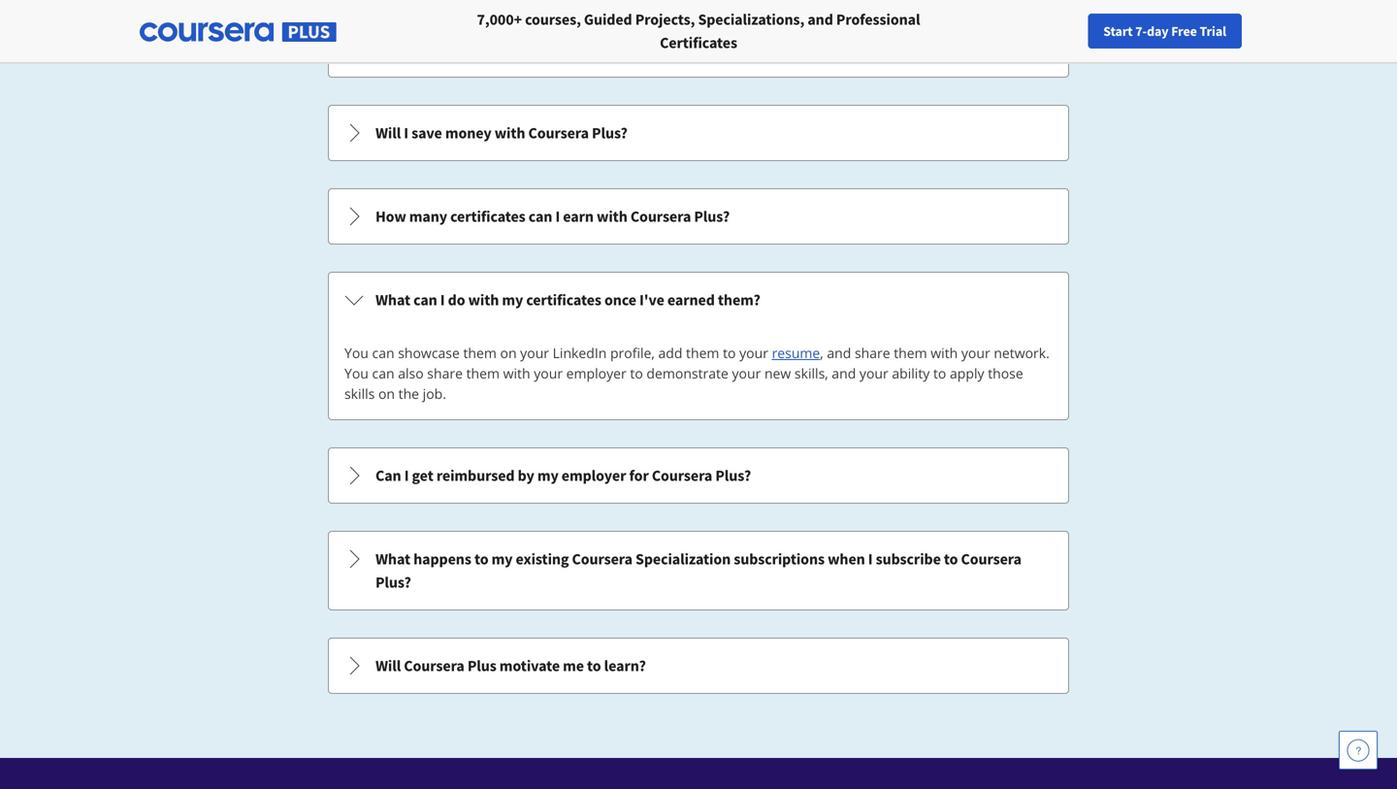 Task type: locate. For each thing, give the bounding box(es) containing it.
can left showcase
[[372, 344, 395, 362]]

i left save
[[404, 123, 409, 143]]

0 horizontal spatial share
[[427, 364, 463, 382]]

coursera right for
[[652, 466, 713, 485]]

my for employer
[[538, 466, 559, 485]]

plus?
[[592, 123, 628, 143], [694, 207, 730, 226], [716, 466, 752, 485], [376, 573, 411, 592]]

coursera right existing
[[572, 549, 633, 569]]

1 will from the top
[[376, 123, 401, 143]]

with for what can i do with my certificates once i've earned them?
[[468, 290, 499, 310]]

share right ,
[[855, 344, 891, 362]]

to
[[723, 344, 736, 362], [630, 364, 643, 382], [934, 364, 947, 382], [475, 549, 489, 569], [944, 549, 959, 569], [587, 656, 601, 676]]

0 vertical spatial what
[[376, 290, 411, 310]]

0 horizontal spatial certificates
[[451, 207, 526, 226]]

what inside dropdown button
[[376, 290, 411, 310]]

courses,
[[525, 10, 581, 29]]

i left the get on the bottom of the page
[[405, 466, 409, 485]]

guided
[[584, 10, 633, 29]]

to down the profile,
[[630, 364, 643, 382]]

them right also
[[467, 364, 500, 382]]

i inside can i get reimbursed by my employer for coursera plus? dropdown button
[[405, 466, 409, 485]]

subscriptions
[[734, 549, 825, 569]]

and left professional
[[808, 10, 834, 29]]

with up the apply
[[931, 344, 958, 362]]

2 vertical spatial my
[[492, 549, 513, 569]]

1 horizontal spatial share
[[855, 344, 891, 362]]

1 vertical spatial will
[[376, 656, 401, 676]]

reimbursed
[[437, 466, 515, 485]]

employer
[[567, 364, 627, 382], [562, 466, 627, 485]]

coursera
[[529, 123, 589, 143], [631, 207, 691, 226], [652, 466, 713, 485], [572, 549, 633, 569], [962, 549, 1022, 569], [404, 656, 465, 676]]

certificates
[[660, 33, 738, 52]]

will left the plus on the bottom
[[376, 656, 401, 676]]

projects,
[[636, 10, 695, 29]]

what left do
[[376, 290, 411, 310]]

1 vertical spatial you
[[345, 364, 369, 382]]

2 vertical spatial and
[[832, 364, 857, 382]]

i left earn
[[556, 207, 560, 226]]

share up job.
[[427, 364, 463, 382]]

your down linkedin
[[534, 364, 563, 382]]

1 vertical spatial my
[[538, 466, 559, 485]]

and right skills,
[[832, 364, 857, 382]]

apply
[[950, 364, 985, 382]]

1 vertical spatial what
[[376, 549, 411, 569]]

profile,
[[611, 344, 655, 362]]

with
[[495, 123, 526, 143], [597, 207, 628, 226], [468, 290, 499, 310], [931, 344, 958, 362], [503, 364, 531, 382]]

what happens to my existing coursera specialization subscriptions when i subscribe to coursera plus?
[[376, 549, 1022, 592]]

to right subscribe
[[944, 549, 959, 569]]

0 vertical spatial will
[[376, 123, 401, 143]]

what left happens on the left bottom of page
[[376, 549, 411, 569]]

them
[[463, 344, 497, 362], [686, 344, 720, 362], [894, 344, 928, 362], [467, 364, 500, 382]]

them up ability
[[894, 344, 928, 362]]

motivate
[[500, 656, 560, 676]]

to left the apply
[[934, 364, 947, 382]]

can inside , and share them with your network. you can also share them with your employer to demonstrate your new skills, and your ability to apply those skills on the job.
[[372, 364, 395, 382]]

professional
[[837, 10, 921, 29]]

start
[[1104, 22, 1133, 40]]

1 you from the top
[[345, 344, 369, 362]]

what happens to my existing coursera specialization subscriptions when i subscribe to coursera plus? button
[[329, 532, 1069, 610]]

what
[[376, 290, 411, 310], [376, 549, 411, 569]]

my
[[502, 290, 523, 310], [538, 466, 559, 485], [492, 549, 513, 569]]

2 what from the top
[[376, 549, 411, 569]]

do
[[448, 290, 465, 310]]

coursera plus image
[[140, 22, 337, 42]]

0 vertical spatial share
[[855, 344, 891, 362]]

on left linkedin
[[500, 344, 517, 362]]

on left the
[[379, 384, 395, 403]]

linkedin
[[553, 344, 607, 362]]

and
[[808, 10, 834, 29], [827, 344, 852, 362], [832, 364, 857, 382]]

2 you from the top
[[345, 364, 369, 382]]

will
[[376, 123, 401, 143], [376, 656, 401, 676]]

also
[[398, 364, 424, 382]]

will for will coursera plus motivate me to learn?
[[376, 656, 401, 676]]

show notifications image
[[1172, 24, 1196, 48]]

start 7-day free trial button
[[1089, 14, 1243, 49]]

0 vertical spatial you
[[345, 344, 369, 362]]

certificates right many
[[451, 207, 526, 226]]

many
[[409, 207, 448, 226]]

and inside 7,000+ courses, guided projects, specializations, and professional certificates
[[808, 10, 834, 29]]

you inside , and share them with your network. you can also share them with your employer to demonstrate your new skills, and your ability to apply those skills on the job.
[[345, 364, 369, 382]]

0 vertical spatial and
[[808, 10, 834, 29]]

certificates up linkedin
[[526, 290, 602, 310]]

i
[[404, 123, 409, 143], [556, 207, 560, 226], [441, 290, 445, 310], [405, 466, 409, 485], [869, 549, 873, 569]]

my left existing
[[492, 549, 513, 569]]

and right ,
[[827, 344, 852, 362]]

list
[[326, 0, 1072, 696]]

1 vertical spatial employer
[[562, 466, 627, 485]]

employer inside dropdown button
[[562, 466, 627, 485]]

coursera left the plus on the bottom
[[404, 656, 465, 676]]

1 vertical spatial certificates
[[526, 290, 602, 310]]

with down "you can showcase them on your linkedin profile, add them to your resume"
[[503, 364, 531, 382]]

to inside dropdown button
[[587, 656, 601, 676]]

None search field
[[267, 12, 597, 51]]

with right money
[[495, 123, 526, 143]]

those
[[988, 364, 1024, 382]]

the
[[399, 384, 419, 403]]

,
[[821, 344, 824, 362]]

what can i do with my certificates once i've earned them?
[[376, 290, 761, 310]]

0 vertical spatial my
[[502, 290, 523, 310]]

to right happens on the left bottom of page
[[475, 549, 489, 569]]

i right when
[[869, 549, 873, 569]]

2 will from the top
[[376, 656, 401, 676]]

1 what from the top
[[376, 290, 411, 310]]

earn
[[563, 207, 594, 226]]

what for what happens to my existing coursera specialization subscriptions when i subscribe to coursera plus?
[[376, 549, 411, 569]]

to right the me
[[587, 656, 601, 676]]

will i save money with coursera plus?
[[376, 123, 628, 143]]

your up the apply
[[962, 344, 991, 362]]

your up new
[[740, 344, 769, 362]]

my right by
[[538, 466, 559, 485]]

0 vertical spatial on
[[500, 344, 517, 362]]

with for will i save money with coursera plus?
[[495, 123, 526, 143]]

employer down "you can showcase them on your linkedin profile, add them to your resume"
[[567, 364, 627, 382]]

1 vertical spatial share
[[427, 364, 463, 382]]

you can showcase them on your linkedin profile, add them to your resume
[[345, 344, 821, 362]]

you
[[345, 344, 369, 362], [345, 364, 369, 382]]

existing
[[516, 549, 569, 569]]

1 vertical spatial on
[[379, 384, 395, 403]]

skills
[[345, 384, 375, 403]]

save
[[412, 123, 442, 143]]

0 horizontal spatial on
[[379, 384, 395, 403]]

what inside what happens to my existing coursera specialization subscriptions when i subscribe to coursera plus?
[[376, 549, 411, 569]]

help center image
[[1347, 739, 1371, 762]]

will i save money with coursera plus? button
[[329, 106, 1069, 160]]

on
[[500, 344, 517, 362], [379, 384, 395, 403]]

i've
[[640, 290, 665, 310]]

earned
[[668, 290, 715, 310]]

demonstrate
[[647, 364, 729, 382]]

0 vertical spatial employer
[[567, 364, 627, 382]]

once
[[605, 290, 637, 310]]

can left also
[[372, 364, 395, 382]]

1 horizontal spatial certificates
[[526, 290, 602, 310]]

will left save
[[376, 123, 401, 143]]

with right do
[[468, 290, 499, 310]]

employer left for
[[562, 466, 627, 485]]

learn?
[[604, 656, 646, 676]]

my right do
[[502, 290, 523, 310]]

1 horizontal spatial on
[[500, 344, 517, 362]]

skills,
[[795, 364, 829, 382]]

plus
[[468, 656, 497, 676]]

how
[[376, 207, 406, 226]]

your left ability
[[860, 364, 889, 382]]

certificates
[[451, 207, 526, 226], [526, 290, 602, 310]]

can
[[529, 207, 553, 226], [414, 290, 438, 310], [372, 344, 395, 362], [372, 364, 395, 382]]

new
[[765, 364, 791, 382]]

specializations,
[[698, 10, 805, 29]]

resume
[[772, 344, 821, 362]]

i left do
[[441, 290, 445, 310]]

share
[[855, 344, 891, 362], [427, 364, 463, 382]]

your
[[1048, 22, 1074, 40], [521, 344, 549, 362], [740, 344, 769, 362], [962, 344, 991, 362], [534, 364, 563, 382], [732, 364, 761, 382], [860, 364, 889, 382]]

plus? inside what happens to my existing coursera specialization subscriptions when i subscribe to coursera plus?
[[376, 573, 411, 592]]



Task type: describe. For each thing, give the bounding box(es) containing it.
on inside , and share them with your network. you can also share them with your employer to demonstrate your new skills, and your ability to apply those skills on the job.
[[379, 384, 395, 403]]

7,000+
[[477, 10, 522, 29]]

start 7-day free trial
[[1104, 22, 1227, 40]]

your left linkedin
[[521, 344, 549, 362]]

specialization
[[636, 549, 731, 569]]

i inside what happens to my existing coursera specialization subscriptions when i subscribe to coursera plus?
[[869, 549, 873, 569]]

find your new career
[[1020, 22, 1142, 40]]

new
[[1077, 22, 1102, 40]]

how many certificates can i earn with coursera plus? button
[[329, 189, 1069, 244]]

will coursera plus motivate me to learn? button
[[329, 639, 1069, 693]]

job.
[[423, 384, 447, 403]]

can left do
[[414, 290, 438, 310]]

coursera up "how many certificates can i earn with coursera plus?"
[[529, 123, 589, 143]]

by
[[518, 466, 535, 485]]

career
[[1105, 22, 1142, 40]]

for
[[630, 466, 649, 485]]

get
[[412, 466, 434, 485]]

them right showcase
[[463, 344, 497, 362]]

money
[[445, 123, 492, 143]]

resume link
[[772, 344, 821, 362]]

how many certificates can i earn with coursera plus?
[[376, 207, 730, 226]]

my inside what happens to my existing coursera specialization subscriptions when i subscribe to coursera plus?
[[492, 549, 513, 569]]

with right earn
[[597, 207, 628, 226]]

can i get reimbursed by my employer for coursera plus? button
[[329, 449, 1069, 503]]

ability
[[893, 364, 930, 382]]

subscribe
[[876, 549, 941, 569]]

network.
[[994, 344, 1050, 362]]

your left new
[[732, 364, 761, 382]]

your right find
[[1048, 22, 1074, 40]]

, and share them with your network. you can also share them with your employer to demonstrate your new skills, and your ability to apply those skills on the job.
[[345, 344, 1050, 403]]

add
[[659, 344, 683, 362]]

with for , and share them with your network. you can also share them with your employer to demonstrate your new skills, and your ability to apply those skills on the job.
[[931, 344, 958, 362]]

7-
[[1136, 22, 1148, 40]]

what for what can i do with my certificates once i've earned them?
[[376, 290, 411, 310]]

them up demonstrate
[[686, 344, 720, 362]]

list containing will i save money with coursera plus?
[[326, 0, 1072, 696]]

i inside what can i do with my certificates once i've earned them? dropdown button
[[441, 290, 445, 310]]

can i get reimbursed by my employer for coursera plus?
[[376, 466, 752, 485]]

happens
[[414, 549, 472, 569]]

day
[[1148, 22, 1169, 40]]

to up demonstrate
[[723, 344, 736, 362]]

what can i do with my certificates once i've earned them? button
[[329, 273, 1069, 327]]

them?
[[718, 290, 761, 310]]

i inside how many certificates can i earn with coursera plus? dropdown button
[[556, 207, 560, 226]]

employer inside , and share them with your network. you can also share them with your employer to demonstrate your new skills, and your ability to apply those skills on the job.
[[567, 364, 627, 382]]

0 vertical spatial certificates
[[451, 207, 526, 226]]

find
[[1020, 22, 1045, 40]]

will coursera plus motivate me to learn?
[[376, 656, 646, 676]]

coursera image
[[23, 16, 147, 47]]

i inside will i save money with coursera plus? dropdown button
[[404, 123, 409, 143]]

can left earn
[[529, 207, 553, 226]]

1 vertical spatial and
[[827, 344, 852, 362]]

free
[[1172, 22, 1198, 40]]

showcase
[[398, 344, 460, 362]]

me
[[563, 656, 584, 676]]

coursera right subscribe
[[962, 549, 1022, 569]]

coursera right earn
[[631, 207, 691, 226]]

will for will i save money with coursera plus?
[[376, 123, 401, 143]]

when
[[828, 549, 866, 569]]

my for certificates
[[502, 290, 523, 310]]

find your new career link
[[1011, 19, 1152, 44]]

7,000+ courses, guided projects, specializations, and professional certificates
[[477, 10, 921, 52]]

can
[[376, 466, 402, 485]]

trial
[[1200, 22, 1227, 40]]



Task type: vqa. For each thing, say whether or not it's contained in the screenshot.
employer in the , and share them with your network. You can also share them with your employer to demonstrate your new skills, and your ability to apply those skills on the job.
yes



